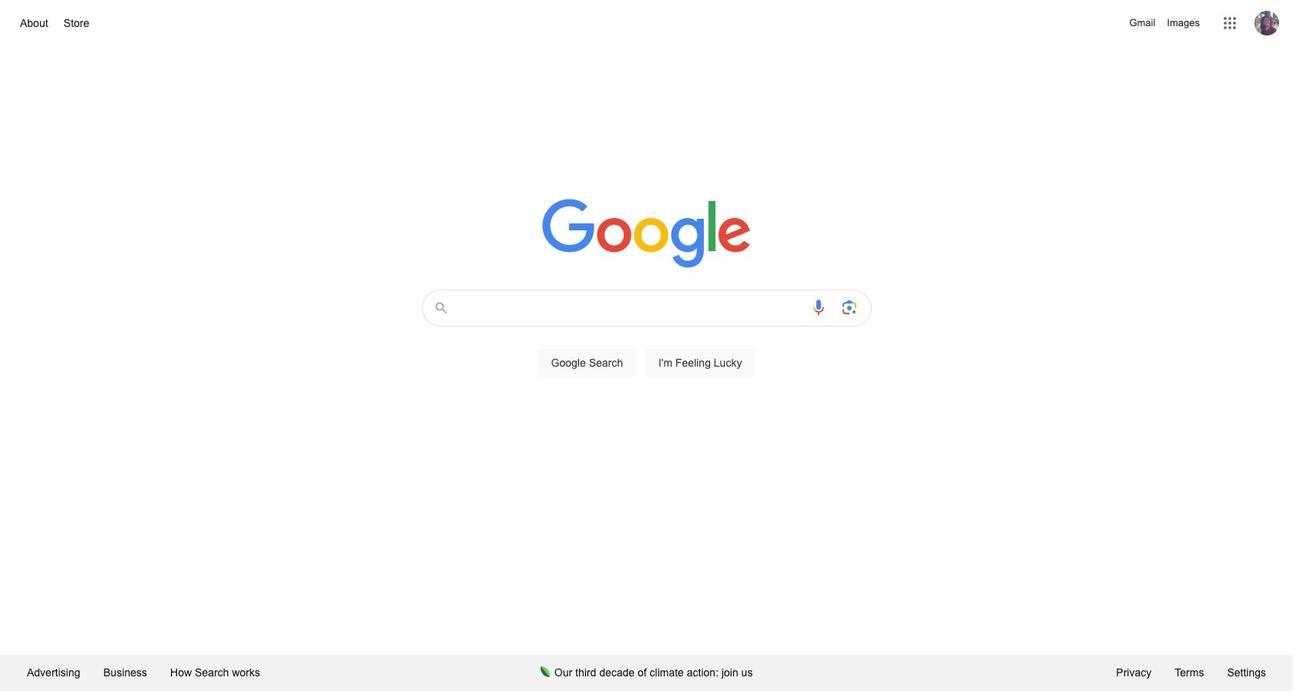 Task type: vqa. For each thing, say whether or not it's contained in the screenshot.
'Google' image
yes



Task type: describe. For each thing, give the bounding box(es) containing it.
google image
[[542, 199, 752, 270]]

search by voice image
[[810, 298, 828, 317]]



Task type: locate. For each thing, give the bounding box(es) containing it.
None search field
[[15, 285, 1278, 395]]

search by image image
[[840, 298, 859, 317]]



